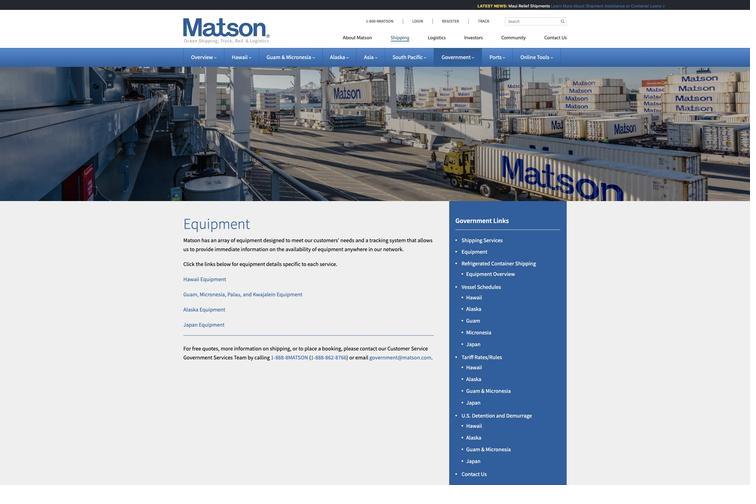 Task type: locate. For each thing, give the bounding box(es) containing it.
services
[[484, 237, 503, 244], [214, 354, 233, 361]]

shipping services
[[462, 237, 503, 244]]

contact us
[[545, 36, 567, 41], [462, 471, 487, 478]]

that
[[407, 237, 417, 244]]

services down more
[[214, 354, 233, 361]]

0 vertical spatial of
[[231, 237, 236, 244]]

by
[[248, 354, 254, 361]]

1 vertical spatial overview
[[494, 270, 515, 278]]

micronesia,
[[200, 291, 226, 298]]

hawaii link down vessel
[[467, 294, 483, 301]]

0 vertical spatial our
[[305, 237, 313, 244]]

matson
[[357, 36, 372, 41], [184, 237, 201, 244]]

guam & micronesia
[[267, 54, 312, 61], [467, 387, 511, 395], [467, 446, 511, 453]]

1 vertical spatial services
[[214, 354, 233, 361]]

government down top menu navigation
[[442, 54, 471, 61]]

alaska equipment
[[184, 306, 226, 313]]

2 vertical spatial government
[[184, 354, 213, 361]]

contact us inside government links 'section'
[[462, 471, 487, 478]]

the
[[277, 246, 285, 253], [196, 261, 204, 268]]

2 vertical spatial guam & micronesia link
[[467, 446, 511, 453]]

2 vertical spatial or
[[350, 354, 355, 361]]

government down free at the bottom left of page
[[184, 354, 213, 361]]

0 vertical spatial or
[[622, 3, 626, 8]]

0 vertical spatial and
[[356, 237, 365, 244]]

1 horizontal spatial about
[[569, 3, 580, 8]]

1-
[[366, 19, 370, 24], [271, 354, 276, 361], [311, 354, 316, 361]]

)
[[347, 354, 348, 361]]

about
[[569, 3, 580, 8], [343, 36, 356, 41]]

refrigerated container shipping
[[462, 260, 536, 267]]

shipping inside shipping link
[[391, 36, 410, 41]]

2 horizontal spatial shipping
[[516, 260, 536, 267]]

guam & micronesia link for tariff
[[467, 387, 511, 395]]

to right 'us'
[[190, 246, 195, 253]]

2 vertical spatial shipping
[[516, 260, 536, 267]]

alaska link down u.s.
[[467, 434, 482, 441]]

on inside for free quotes, more information on shipping, or to place a booking, please contact our customer service government services team by calling
[[263, 345, 269, 352]]

1- right 'calling'
[[271, 354, 276, 361]]

1 horizontal spatial matson
[[357, 36, 372, 41]]

of right 'array'
[[231, 237, 236, 244]]

please
[[344, 345, 359, 352]]

government links section
[[442, 201, 575, 485]]

investors
[[465, 36, 483, 41]]

1- down place
[[311, 354, 316, 361]]

government link
[[442, 54, 475, 61]]

1 vertical spatial us
[[481, 471, 487, 478]]

and
[[356, 237, 365, 244], [243, 291, 252, 298], [497, 412, 506, 419]]

hawaii for hawaii link below vessel
[[467, 294, 483, 301]]

0 vertical spatial the
[[277, 246, 285, 253]]

0 horizontal spatial 1-
[[271, 354, 276, 361]]

hawaii up guam,
[[184, 276, 199, 283]]

0 vertical spatial a
[[366, 237, 369, 244]]

1 vertical spatial a
[[318, 345, 321, 352]]

meet
[[292, 237, 304, 244]]

cranes load and offload matson containers from the containership at the terminal. image
[[0, 57, 751, 201]]

1 vertical spatial contact
[[462, 471, 480, 478]]

logistics link
[[419, 32, 455, 45]]

alaska link for hawaii link under tariff
[[467, 376, 482, 383]]

0 vertical spatial japan link
[[467, 341, 481, 348]]

2 horizontal spatial or
[[622, 3, 626, 8]]

the down designed
[[277, 246, 285, 253]]

for
[[184, 345, 191, 352]]

0 vertical spatial &
[[282, 54, 285, 61]]

1 vertical spatial &
[[482, 387, 485, 395]]

0 horizontal spatial us
[[481, 471, 487, 478]]

information up by
[[234, 345, 262, 352]]

or right ')'
[[350, 354, 355, 361]]

or inside for free quotes, more information on shipping, or to place a booking, please contact our customer service government services team by calling
[[293, 345, 298, 352]]

equipment overview link
[[467, 270, 515, 278]]

services down links
[[484, 237, 503, 244]]

and up anywhere
[[356, 237, 365, 244]]

our right contact
[[379, 345, 387, 352]]

designed
[[263, 237, 285, 244]]

0 vertical spatial equipment
[[237, 237, 262, 244]]

blue matson logo with ocean, shipping, truck, rail and logistics written beneath it. image
[[184, 18, 270, 44]]

1 horizontal spatial overview
[[494, 270, 515, 278]]

888- down shipping,
[[276, 354, 286, 361]]

of down customers'
[[312, 246, 317, 253]]

our right meet
[[305, 237, 313, 244]]

2 888- from the left
[[316, 354, 326, 361]]

1 vertical spatial our
[[374, 246, 382, 253]]

1 horizontal spatial contact us
[[545, 36, 567, 41]]

1 horizontal spatial 1-
[[311, 354, 316, 361]]

contact
[[360, 345, 378, 352]]

alaska up guam link
[[467, 306, 482, 313]]

0 vertical spatial us
[[562, 36, 567, 41]]

0 horizontal spatial or
[[293, 345, 298, 352]]

track link
[[469, 19, 490, 24]]

about matson
[[343, 36, 372, 41]]

0 horizontal spatial contact us link
[[462, 471, 487, 478]]

0 horizontal spatial a
[[318, 345, 321, 352]]

1 vertical spatial container
[[492, 260, 515, 267]]

1 horizontal spatial contact
[[545, 36, 561, 41]]

1 vertical spatial government
[[456, 216, 492, 225]]

equipment up immediate
[[237, 237, 262, 244]]

2 horizontal spatial and
[[497, 412, 506, 419]]

a right place
[[318, 345, 321, 352]]

japan for rates/rules japan link
[[467, 399, 481, 406]]

more
[[221, 345, 233, 352]]

800-
[[370, 19, 377, 24]]

alaska link down tariff
[[467, 376, 482, 383]]

0 horizontal spatial container
[[492, 260, 515, 267]]

u.s. detention and demurrage
[[462, 412, 533, 419]]

1- left 4matson
[[366, 19, 370, 24]]

1 horizontal spatial shipping
[[462, 237, 483, 244]]

equipment down alaska equipment
[[199, 321, 225, 328]]

government up shipping services link
[[456, 216, 492, 225]]

services inside government links 'section'
[[484, 237, 503, 244]]

kwajalein
[[253, 291, 276, 298]]

the inside matson has an array of equipment designed to meet our customers' needs and a tracking system that allows us to provide immediate information on the availability of equipment anywhere in our network.
[[277, 246, 285, 253]]

links
[[205, 261, 216, 268]]

service.
[[320, 261, 338, 268]]

1 vertical spatial information
[[234, 345, 262, 352]]

hawaii equipment link
[[184, 276, 226, 283]]

refrigerated
[[462, 260, 491, 267]]

1 vertical spatial contact us
[[462, 471, 487, 478]]

us inside government links 'section'
[[481, 471, 487, 478]]

0 horizontal spatial contact
[[462, 471, 480, 478]]

2 vertical spatial and
[[497, 412, 506, 419]]

hawaii for hawaii equipment
[[184, 276, 199, 283]]

alaska for hawaii link under tariff
[[467, 376, 482, 383]]

1 horizontal spatial the
[[277, 246, 285, 253]]

1 vertical spatial guam & micronesia link
[[467, 387, 511, 395]]

0 vertical spatial container
[[627, 3, 645, 8]]

government inside 'section'
[[456, 216, 492, 225]]

1 vertical spatial shipping
[[462, 237, 483, 244]]

or up 8matson
[[293, 345, 298, 352]]

1 vertical spatial contact us link
[[462, 471, 487, 478]]

1 vertical spatial about
[[343, 36, 356, 41]]

2 japan link from the top
[[467, 399, 481, 406]]

in
[[369, 246, 373, 253]]

1 horizontal spatial contact us link
[[536, 32, 567, 45]]

to inside for free quotes, more information on shipping, or to place a booking, please contact our customer service government services team by calling
[[299, 345, 304, 352]]

assistance
[[600, 3, 621, 8]]

1 888- from the left
[[276, 354, 286, 361]]

equipment down refrigerated
[[467, 270, 492, 278]]

1 horizontal spatial 888-
[[316, 354, 326, 361]]

1 vertical spatial on
[[263, 345, 269, 352]]

login link
[[403, 19, 433, 24]]

japan equipment link
[[184, 321, 225, 328]]

the left links
[[196, 261, 204, 268]]

1 vertical spatial or
[[293, 345, 298, 352]]

alaska link up guam link
[[467, 306, 482, 313]]

hawaii down vessel
[[467, 294, 483, 301]]

0 horizontal spatial of
[[231, 237, 236, 244]]

equipment right for
[[240, 261, 265, 268]]

equipment up refrigerated
[[462, 248, 488, 255]]

services inside for free quotes, more information on shipping, or to place a booking, please contact our customer service government services team by calling
[[214, 354, 233, 361]]

1 horizontal spatial of
[[312, 246, 317, 253]]

1 vertical spatial matson
[[184, 237, 201, 244]]

pacific
[[408, 54, 423, 61]]

for free quotes, more information on shipping, or to place a booking, please contact our customer service government services team by calling
[[184, 345, 428, 361]]

1 horizontal spatial on
[[270, 246, 276, 253]]

0 horizontal spatial and
[[243, 291, 252, 298]]

None search field
[[505, 17, 567, 25]]

0 horizontal spatial contact us
[[462, 471, 487, 478]]

888- right the (
[[316, 354, 326, 361]]

0 vertical spatial matson
[[357, 36, 372, 41]]

1 horizontal spatial and
[[356, 237, 365, 244]]

learn more about shipment assistance or container loans > link
[[547, 3, 661, 8]]

0 vertical spatial shipping
[[391, 36, 410, 41]]

equipment
[[237, 237, 262, 244], [318, 246, 344, 253], [240, 261, 265, 268]]

equipment for specific
[[240, 261, 265, 268]]

1- for 800-
[[366, 19, 370, 24]]

alaska down u.s.
[[467, 434, 482, 441]]

matson down 800-
[[357, 36, 372, 41]]

a left tracking
[[366, 237, 369, 244]]

to left place
[[299, 345, 304, 352]]

0 vertical spatial overview
[[191, 54, 213, 61]]

1 vertical spatial the
[[196, 261, 204, 268]]

details
[[267, 261, 282, 268]]

0 horizontal spatial on
[[263, 345, 269, 352]]

1 horizontal spatial services
[[484, 237, 503, 244]]

online tools
[[521, 54, 550, 61]]

matson up 'us'
[[184, 237, 201, 244]]

0 horizontal spatial matson
[[184, 237, 201, 244]]

on up 'calling'
[[263, 345, 269, 352]]

japan link for detention
[[467, 458, 481, 465]]

government for government links
[[456, 216, 492, 225]]

a inside matson has an array of equipment designed to meet our customers' needs and a tracking system that allows us to provide immediate information on the availability of equipment anywhere in our network.
[[366, 237, 369, 244]]

container
[[627, 3, 645, 8], [492, 260, 515, 267]]

0 horizontal spatial overview
[[191, 54, 213, 61]]

contact
[[545, 36, 561, 41], [462, 471, 480, 478]]

1 japan link from the top
[[467, 341, 481, 348]]

0 vertical spatial contact
[[545, 36, 561, 41]]

alaska for hawaii link underneath u.s.
[[467, 434, 482, 441]]

0 horizontal spatial 888-
[[276, 354, 286, 361]]

below
[[217, 261, 231, 268]]

1 horizontal spatial container
[[627, 3, 645, 8]]

1 horizontal spatial us
[[562, 36, 567, 41]]

equipment down micronesia, at the left of page
[[200, 306, 226, 313]]

hawaii down tariff
[[467, 364, 483, 371]]

2 vertical spatial our
[[379, 345, 387, 352]]

japan link
[[467, 341, 481, 348], [467, 399, 481, 406], [467, 458, 481, 465]]

or right assistance
[[622, 3, 626, 8]]

1 horizontal spatial a
[[366, 237, 369, 244]]

email
[[356, 354, 369, 361]]

us
[[562, 36, 567, 41], [481, 471, 487, 478]]

0 vertical spatial services
[[484, 237, 503, 244]]

japan
[[184, 321, 198, 328], [467, 341, 481, 348], [467, 399, 481, 406], [467, 458, 481, 465]]

and inside matson has an array of equipment designed to meet our customers' needs and a tracking system that allows us to provide immediate information on the availability of equipment anywhere in our network.
[[356, 237, 365, 244]]

0 vertical spatial contact us
[[545, 36, 567, 41]]

alaska down tariff
[[467, 376, 482, 383]]

container up equipment overview
[[492, 260, 515, 267]]

equipment down customers'
[[318, 246, 344, 253]]

862-
[[326, 354, 336, 361]]

alaska link down about matson
[[330, 54, 349, 61]]

alaska link for hawaii link below vessel
[[467, 306, 482, 313]]

Search search field
[[505, 17, 567, 25]]

alaska link
[[330, 54, 349, 61], [467, 306, 482, 313], [467, 376, 482, 383], [467, 434, 482, 441]]

shipping for shipping services
[[462, 237, 483, 244]]

japan for japan equipment
[[184, 321, 198, 328]]

a
[[366, 237, 369, 244], [318, 345, 321, 352]]

2 horizontal spatial 1-
[[366, 19, 370, 24]]

0 vertical spatial government
[[442, 54, 471, 61]]

japan equipment
[[184, 321, 225, 328]]

1 vertical spatial guam & micronesia
[[467, 387, 511, 395]]

0 vertical spatial on
[[270, 246, 276, 253]]

shipping,
[[270, 345, 292, 352]]

tracking
[[370, 237, 389, 244]]

0 horizontal spatial shipping
[[391, 36, 410, 41]]

hawaii down u.s.
[[467, 423, 483, 430]]

2 vertical spatial equipment
[[240, 261, 265, 268]]

.
[[432, 354, 433, 361]]

1-888-862-8766 link
[[311, 354, 347, 361]]

information up click the links below for equipment details specific to each service.
[[241, 246, 269, 253]]

1 vertical spatial and
[[243, 291, 252, 298]]

0 vertical spatial information
[[241, 246, 269, 253]]

and right 'detention'
[[497, 412, 506, 419]]

information
[[241, 246, 269, 253], [234, 345, 262, 352]]

1 vertical spatial japan link
[[467, 399, 481, 406]]

our right in
[[374, 246, 382, 253]]

0 vertical spatial about
[[569, 3, 580, 8]]

each
[[308, 261, 319, 268]]

0 horizontal spatial about
[[343, 36, 356, 41]]

shipping
[[391, 36, 410, 41], [462, 237, 483, 244], [516, 260, 536, 267]]

alaska
[[330, 54, 346, 61], [467, 306, 482, 313], [184, 306, 199, 313], [467, 376, 482, 383], [467, 434, 482, 441]]

guam & micronesia link
[[267, 54, 315, 61], [467, 387, 511, 395], [467, 446, 511, 453]]

information inside for free quotes, more information on shipping, or to place a booking, please contact our customer service government services team by calling
[[234, 345, 262, 352]]

3 japan link from the top
[[467, 458, 481, 465]]

2 vertical spatial japan link
[[467, 458, 481, 465]]

government@matson.com link
[[370, 354, 432, 361]]

or
[[622, 3, 626, 8], [293, 345, 298, 352], [350, 354, 355, 361]]

more
[[558, 3, 568, 8]]

has
[[202, 237, 210, 244]]

2 vertical spatial guam & micronesia
[[467, 446, 511, 453]]

and right palau,
[[243, 291, 252, 298]]

equipment
[[184, 215, 250, 233], [462, 248, 488, 255], [467, 270, 492, 278], [201, 276, 226, 283], [277, 291, 303, 298], [200, 306, 226, 313], [199, 321, 225, 328]]

specific
[[283, 261, 301, 268]]

2 vertical spatial &
[[482, 446, 485, 453]]

on
[[270, 246, 276, 253], [263, 345, 269, 352]]

0 horizontal spatial services
[[214, 354, 233, 361]]

container left loans
[[627, 3, 645, 8]]

on down designed
[[270, 246, 276, 253]]

hawaii for hawaii link underneath u.s.
[[467, 423, 483, 430]]

japan link for rates/rules
[[467, 399, 481, 406]]



Task type: describe. For each thing, give the bounding box(es) containing it.
0 vertical spatial guam & micronesia
[[267, 54, 312, 61]]

information inside matson has an array of equipment designed to meet our customers' needs and a tracking system that allows us to provide immediate information on the availability of equipment anywhere in our network.
[[241, 246, 269, 253]]

1 vertical spatial equipment
[[318, 246, 344, 253]]

alaska down about matson
[[330, 54, 346, 61]]

ports link
[[490, 54, 506, 61]]

ports
[[490, 54, 502, 61]]

a inside for free quotes, more information on shipping, or to place a booking, please contact our customer service government services team by calling
[[318, 345, 321, 352]]

equipment right "kwajalein"
[[277, 291, 303, 298]]

hawaii link down the blue matson logo with ocean, shipping, truck, rail and logistics written beneath it.
[[232, 54, 252, 61]]

us inside top menu navigation
[[562, 36, 567, 41]]

equipment up an
[[184, 215, 250, 233]]

hawaii link down u.s.
[[467, 423, 483, 430]]

register link
[[433, 19, 469, 24]]

free
[[192, 345, 201, 352]]

equipment link
[[462, 248, 488, 255]]

u.s.
[[462, 412, 471, 419]]

tariff rates/rules
[[462, 354, 503, 361]]

(
[[309, 354, 311, 361]]

quotes,
[[202, 345, 220, 352]]

guam, micronesia, palau, and kwajalein equipment
[[184, 291, 303, 298]]

1-888-8matson link
[[271, 354, 308, 361]]

top menu navigation
[[343, 32, 567, 45]]

guam & micronesia for tariff
[[467, 387, 511, 395]]

matson has an array of equipment designed to meet our customers' needs and a tracking system that allows us to provide immediate information on the availability of equipment anywhere in our network.
[[184, 237, 433, 253]]

>
[[658, 3, 661, 8]]

palau,
[[228, 291, 242, 298]]

rates/rules
[[475, 354, 503, 361]]

on inside matson has an array of equipment designed to meet our customers' needs and a tracking system that allows us to provide immediate information on the availability of equipment anywhere in our network.
[[270, 246, 276, 253]]

government for government
[[442, 54, 471, 61]]

an
[[211, 237, 217, 244]]

& for tariff
[[482, 387, 485, 395]]

system
[[390, 237, 406, 244]]

matson inside matson has an array of equipment designed to meet our customers' needs and a tracking system that allows us to provide immediate information on the availability of equipment anywhere in our network.
[[184, 237, 201, 244]]

overview inside government links 'section'
[[494, 270, 515, 278]]

for
[[232, 261, 239, 268]]

1-800-4matson
[[366, 19, 394, 24]]

alaska link for hawaii link underneath u.s.
[[467, 434, 482, 441]]

click
[[184, 261, 195, 268]]

japan for japan link for detention
[[467, 458, 481, 465]]

search image
[[561, 19, 565, 23]]

learn
[[547, 3, 557, 8]]

equipment up micronesia, at the left of page
[[201, 276, 226, 283]]

tools
[[537, 54, 550, 61]]

guam,
[[184, 291, 199, 298]]

0 vertical spatial contact us link
[[536, 32, 567, 45]]

immediate
[[215, 246, 240, 253]]

matson inside top menu navigation
[[357, 36, 372, 41]]

investors link
[[455, 32, 493, 45]]

0 horizontal spatial the
[[196, 261, 204, 268]]

shipment
[[581, 3, 599, 8]]

contact us inside top menu navigation
[[545, 36, 567, 41]]

alaska for hawaii link below vessel
[[467, 306, 482, 313]]

hawaii down the blue matson logo with ocean, shipping, truck, rail and logistics written beneath it.
[[232, 54, 248, 61]]

news:
[[489, 3, 503, 8]]

maui
[[504, 3, 513, 8]]

0 vertical spatial guam & micronesia link
[[267, 54, 315, 61]]

provide
[[196, 246, 214, 253]]

guam, micronesia, palau, and kwajalein equipment link
[[184, 291, 303, 298]]

shipments
[[526, 3, 546, 8]]

contact inside government links 'section'
[[462, 471, 480, 478]]

schedules
[[478, 283, 502, 291]]

1 vertical spatial of
[[312, 246, 317, 253]]

hawaii equipment
[[184, 276, 226, 283]]

8766
[[336, 354, 347, 361]]

to left meet
[[286, 237, 291, 244]]

customers'
[[314, 237, 340, 244]]

south
[[393, 54, 407, 61]]

latest news: maui relief shipments learn more about shipment assistance or container loans >
[[473, 3, 661, 8]]

refrigerated container shipping link
[[462, 260, 536, 267]]

hawaii for hawaii link under tariff
[[467, 364, 483, 371]]

guam & micronesia for u.s.
[[467, 446, 511, 453]]

hawaii link down tariff
[[467, 364, 483, 371]]

relief
[[514, 3, 525, 8]]

overview link
[[191, 54, 217, 61]]

alaska down guam,
[[184, 306, 199, 313]]

detention
[[472, 412, 495, 419]]

online tools link
[[521, 54, 554, 61]]

about matson link
[[343, 32, 382, 45]]

guam & micronesia link for u.s.
[[467, 446, 511, 453]]

asia link
[[364, 54, 378, 61]]

needs
[[341, 237, 355, 244]]

japan for 3rd japan link from the bottom of the government links 'section'
[[467, 341, 481, 348]]

loans
[[646, 3, 657, 8]]

4matson
[[377, 19, 394, 24]]

equipment for to
[[237, 237, 262, 244]]

8matson
[[286, 354, 308, 361]]

1 horizontal spatial or
[[350, 354, 355, 361]]

to left each
[[302, 261, 307, 268]]

customer
[[388, 345, 410, 352]]

asia
[[364, 54, 374, 61]]

online
[[521, 54, 536, 61]]

government inside for free quotes, more information on shipping, or to place a booking, please contact our customer service government services team by calling
[[184, 354, 213, 361]]

about inside top menu navigation
[[343, 36, 356, 41]]

& for u.s.
[[482, 446, 485, 453]]

vessel schedules link
[[462, 283, 502, 291]]

latest
[[473, 3, 488, 8]]

equipment overview
[[467, 270, 515, 278]]

shipping services link
[[462, 237, 503, 244]]

community
[[502, 36, 526, 41]]

track
[[478, 19, 490, 24]]

micronesia link
[[467, 329, 492, 336]]

our inside for free quotes, more information on shipping, or to place a booking, please contact our customer service government services team by calling
[[379, 345, 387, 352]]

1-800-4matson link
[[366, 19, 403, 24]]

1-888-8matson ( 1-888-862-8766 ) or email government@matson.com .
[[271, 354, 433, 361]]

register
[[442, 19, 460, 24]]

us
[[184, 246, 189, 253]]

contact inside top menu navigation
[[545, 36, 561, 41]]

availability
[[286, 246, 311, 253]]

and inside government links 'section'
[[497, 412, 506, 419]]

shipping link
[[382, 32, 419, 45]]

array
[[218, 237, 230, 244]]

shipping for shipping
[[391, 36, 410, 41]]

click the links below for equipment details specific to each service.
[[184, 261, 338, 268]]

1- for 888-
[[271, 354, 276, 361]]

booking,
[[322, 345, 343, 352]]

alaska equipment link
[[184, 306, 226, 313]]

team
[[234, 354, 247, 361]]

container inside government links 'section'
[[492, 260, 515, 267]]

network.
[[383, 246, 404, 253]]

vessel schedules
[[462, 283, 502, 291]]



Task type: vqa. For each thing, say whether or not it's contained in the screenshot.
the leftmost as
no



